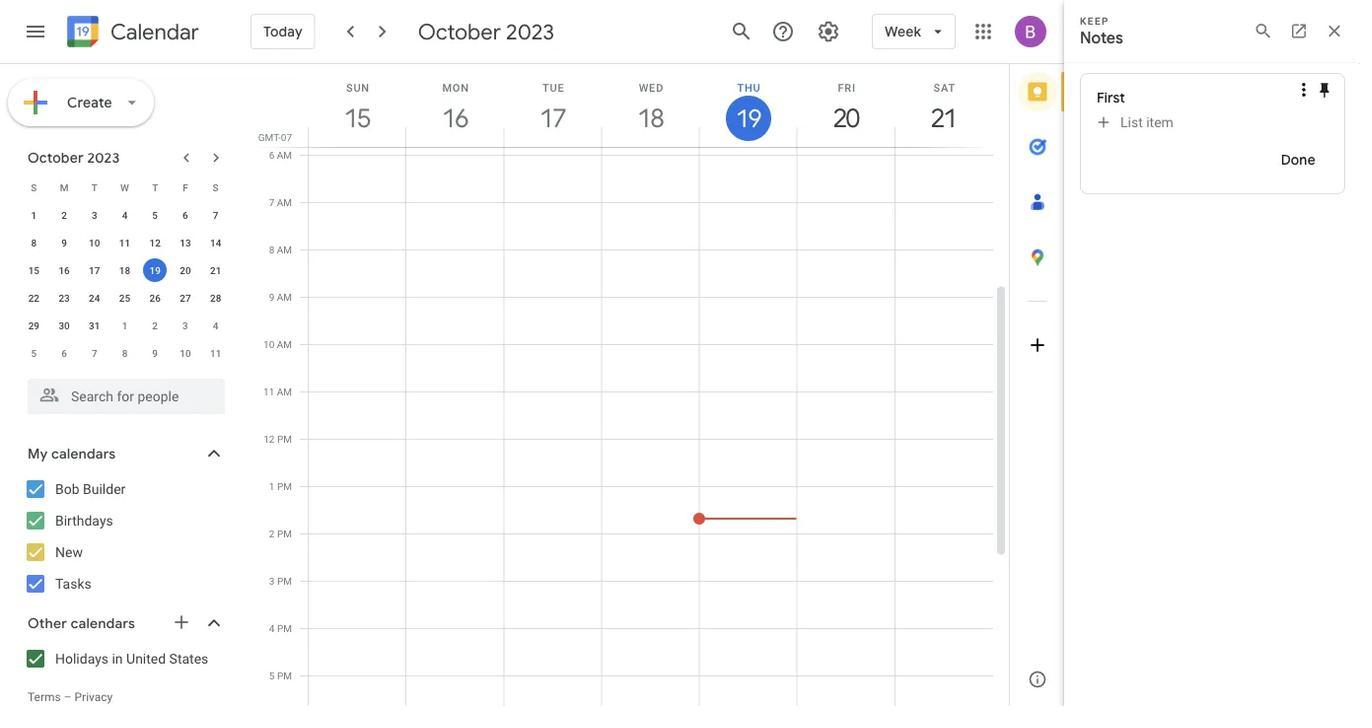 Task type: vqa. For each thing, say whether or not it's contained in the screenshot.
Full moon 4:33pm
no



Task type: locate. For each thing, give the bounding box(es) containing it.
2 am from the top
[[277, 196, 292, 208]]

1 horizontal spatial 20
[[833, 102, 858, 134]]

1 vertical spatial calendars
[[71, 615, 135, 632]]

None search field
[[0, 371, 245, 414]]

10
[[89, 237, 100, 249], [263, 338, 275, 350], [180, 347, 191, 359]]

4 pm
[[269, 623, 292, 634]]

9 inside grid
[[269, 291, 275, 303]]

4 down 28 element
[[213, 320, 219, 332]]

0 vertical spatial 4
[[122, 209, 128, 221]]

1 vertical spatial 3
[[183, 320, 188, 332]]

1 horizontal spatial october 2023
[[418, 18, 554, 45]]

november 7 element
[[83, 341, 106, 365]]

13
[[180, 237, 191, 249]]

5 up "12" "element"
[[152, 209, 158, 221]]

10 up 11 am
[[263, 338, 275, 350]]

1 horizontal spatial 4
[[213, 320, 219, 332]]

11 for 11 element
[[119, 237, 130, 249]]

pm up 1 pm
[[277, 433, 292, 445]]

0 horizontal spatial 8
[[31, 237, 37, 249]]

0 horizontal spatial 10
[[89, 237, 100, 249]]

row up 11 element
[[19, 174, 231, 201]]

sat 21
[[931, 81, 956, 134]]

1 vertical spatial 5
[[31, 347, 37, 359]]

4 inside "element"
[[213, 320, 219, 332]]

t
[[92, 182, 97, 193], [152, 182, 158, 193]]

calendar element
[[63, 12, 199, 55]]

1 vertical spatial 6
[[183, 209, 188, 221]]

thu
[[738, 81, 761, 94]]

w
[[120, 182, 129, 193]]

0 vertical spatial 15
[[344, 102, 369, 134]]

1 horizontal spatial 16
[[441, 102, 467, 134]]

t left w
[[92, 182, 97, 193]]

17 element
[[83, 259, 106, 282]]

6 am
[[269, 149, 292, 161]]

6 row from the top
[[19, 312, 231, 339]]

3 pm
[[269, 575, 292, 587]]

1 vertical spatial 9
[[269, 291, 275, 303]]

5 pm
[[269, 670, 292, 682]]

19
[[735, 103, 760, 134], [149, 264, 161, 276]]

s left the m
[[31, 182, 37, 193]]

28
[[210, 292, 221, 304]]

2 vertical spatial 7
[[92, 347, 97, 359]]

1 horizontal spatial 9
[[152, 347, 158, 359]]

0 horizontal spatial 16
[[59, 264, 70, 276]]

2 vertical spatial 6
[[61, 347, 67, 359]]

21 column header
[[895, 64, 994, 147]]

holidays in united states
[[55, 651, 209, 667]]

0 horizontal spatial 6
[[61, 347, 67, 359]]

wed 18
[[637, 81, 664, 134]]

2 horizontal spatial 11
[[263, 386, 275, 398]]

2 horizontal spatial 9
[[269, 291, 275, 303]]

grid containing 15
[[253, 64, 1009, 707]]

2 horizontal spatial 5
[[269, 670, 275, 682]]

1 inside grid
[[269, 481, 275, 492]]

am down 8 am
[[277, 291, 292, 303]]

0 vertical spatial 16
[[441, 102, 467, 134]]

calendars up in
[[71, 615, 135, 632]]

m
[[60, 182, 69, 193]]

1 pm from the top
[[277, 433, 292, 445]]

0 horizontal spatial 15
[[28, 264, 39, 276]]

2 horizontal spatial 4
[[269, 623, 275, 634]]

1 horizontal spatial 17
[[539, 102, 565, 134]]

2 row from the top
[[19, 201, 231, 229]]

0 vertical spatial 7
[[269, 196, 275, 208]]

0 vertical spatial 6
[[269, 149, 275, 161]]

21 link
[[922, 96, 967, 141]]

5 down 29 element
[[31, 347, 37, 359]]

row down 25 element
[[19, 312, 231, 339]]

october 2023 up mon
[[418, 18, 554, 45]]

0 vertical spatial 11
[[119, 237, 130, 249]]

10 up 17 element
[[89, 237, 100, 249]]

gmt-07
[[258, 131, 292, 143]]

11 element
[[113, 231, 137, 255]]

2 for 2 pm
[[269, 528, 275, 540]]

20 up 27
[[180, 264, 191, 276]]

pm down "2 pm"
[[277, 575, 292, 587]]

0 horizontal spatial 11
[[119, 237, 130, 249]]

november 4 element
[[204, 314, 228, 337]]

5 inside grid
[[269, 670, 275, 682]]

1 vertical spatial 18
[[119, 264, 130, 276]]

17 link
[[531, 96, 576, 141]]

23
[[59, 292, 70, 304]]

2 horizontal spatial 8
[[269, 244, 275, 256]]

october 2023 up the m
[[28, 149, 120, 166]]

10 for 10 am
[[263, 338, 275, 350]]

0 horizontal spatial 4
[[122, 209, 128, 221]]

24
[[89, 292, 100, 304]]

2 vertical spatial 3
[[269, 575, 275, 587]]

6 down gmt-
[[269, 149, 275, 161]]

7 am
[[269, 196, 292, 208]]

1 horizontal spatial 8
[[122, 347, 128, 359]]

7 row from the top
[[19, 339, 231, 367]]

fri
[[838, 81, 856, 94]]

1 vertical spatial 11
[[210, 347, 221, 359]]

am down 7 am
[[277, 244, 292, 256]]

1 vertical spatial 16
[[59, 264, 70, 276]]

16 down mon
[[441, 102, 467, 134]]

pm up "2 pm"
[[277, 481, 292, 492]]

9 for 9 am
[[269, 291, 275, 303]]

10 am
[[263, 338, 292, 350]]

11 inside grid
[[263, 386, 275, 398]]

1 horizontal spatial 18
[[637, 102, 663, 134]]

29 element
[[22, 314, 46, 337]]

1 vertical spatial 21
[[210, 264, 221, 276]]

0 vertical spatial 5
[[152, 209, 158, 221]]

1 horizontal spatial 6
[[183, 209, 188, 221]]

3 pm from the top
[[277, 528, 292, 540]]

19, today element
[[143, 259, 167, 282]]

pm for 4 pm
[[277, 623, 292, 634]]

0 vertical spatial 9
[[61, 237, 67, 249]]

11 down 10 am
[[263, 386, 275, 398]]

12 for 12 pm
[[264, 433, 275, 445]]

calendars for my calendars
[[51, 445, 116, 462]]

row containing s
[[19, 174, 231, 201]]

2 horizontal spatial 6
[[269, 149, 275, 161]]

6 am from the top
[[277, 386, 292, 398]]

21
[[931, 102, 956, 134], [210, 264, 221, 276]]

0 horizontal spatial october 2023
[[28, 149, 120, 166]]

row containing 5
[[19, 339, 231, 367]]

5
[[152, 209, 158, 221], [31, 347, 37, 359], [269, 670, 275, 682]]

0 vertical spatial calendars
[[51, 445, 116, 462]]

other
[[28, 615, 67, 632]]

3 down "2 pm"
[[269, 575, 275, 587]]

1 horizontal spatial 12
[[264, 433, 275, 445]]

1 vertical spatial 12
[[264, 433, 275, 445]]

2023 down create
[[87, 149, 120, 166]]

1 vertical spatial 20
[[180, 264, 191, 276]]

11 up 18 element
[[119, 237, 130, 249]]

6 inside grid
[[269, 149, 275, 161]]

19 cell
[[140, 257, 170, 284]]

0 vertical spatial 12
[[149, 237, 161, 249]]

0 horizontal spatial 3
[[92, 209, 97, 221]]

pm down 4 pm
[[277, 670, 292, 682]]

october up mon
[[418, 18, 501, 45]]

1 horizontal spatial 5
[[152, 209, 158, 221]]

2
[[61, 209, 67, 221], [152, 320, 158, 332], [269, 528, 275, 540]]

0 horizontal spatial 17
[[89, 264, 100, 276]]

row containing 1
[[19, 201, 231, 229]]

0 horizontal spatial 18
[[119, 264, 130, 276]]

1 vertical spatial 15
[[28, 264, 39, 276]]

bob builder
[[55, 481, 126, 497]]

20 inside column header
[[833, 102, 858, 134]]

20 element
[[174, 259, 197, 282]]

9 up 10 am
[[269, 291, 275, 303]]

5 pm from the top
[[277, 623, 292, 634]]

17 down 'tue'
[[539, 102, 565, 134]]

2 up "3 pm"
[[269, 528, 275, 540]]

0 vertical spatial 2
[[61, 209, 67, 221]]

8 for november 8 element
[[122, 347, 128, 359]]

1 down 25 element
[[122, 320, 128, 332]]

0 vertical spatial 2023
[[506, 18, 554, 45]]

17 inside column header
[[539, 102, 565, 134]]

3 am from the top
[[277, 244, 292, 256]]

0 vertical spatial 20
[[833, 102, 858, 134]]

27
[[180, 292, 191, 304]]

0 vertical spatial 3
[[92, 209, 97, 221]]

row up the november 1 element at the top left
[[19, 284, 231, 312]]

row
[[19, 174, 231, 201], [19, 201, 231, 229], [19, 229, 231, 257], [19, 257, 231, 284], [19, 284, 231, 312], [19, 312, 231, 339], [19, 339, 231, 367]]

9 up 16 element
[[61, 237, 67, 249]]

6 pm from the top
[[277, 670, 292, 682]]

0 horizontal spatial october
[[28, 149, 84, 166]]

6 up 13 element
[[183, 209, 188, 221]]

am
[[277, 149, 292, 161], [277, 196, 292, 208], [277, 244, 292, 256], [277, 291, 292, 303], [277, 338, 292, 350], [277, 386, 292, 398]]

21 down sat
[[931, 102, 956, 134]]

0 vertical spatial 17
[[539, 102, 565, 134]]

2 vertical spatial 5
[[269, 670, 275, 682]]

s right f
[[213, 182, 219, 193]]

2 up november 9 element
[[152, 320, 158, 332]]

17
[[539, 102, 565, 134], [89, 264, 100, 276]]

19 up 26
[[149, 264, 161, 276]]

7
[[269, 196, 275, 208], [213, 209, 219, 221], [92, 347, 97, 359]]

row down w
[[19, 201, 231, 229]]

12 up 19, today element
[[149, 237, 161, 249]]

2 horizontal spatial 3
[[269, 575, 275, 587]]

28 element
[[204, 286, 228, 310]]

4 inside grid
[[269, 623, 275, 634]]

21 element
[[204, 259, 228, 282]]

2 vertical spatial 11
[[263, 386, 275, 398]]

3 row from the top
[[19, 229, 231, 257]]

19 link
[[726, 96, 772, 141]]

8 up 9 am
[[269, 244, 275, 256]]

1 horizontal spatial 15
[[344, 102, 369, 134]]

other calendars
[[28, 615, 135, 632]]

17 up 24
[[89, 264, 100, 276]]

2 t from the left
[[152, 182, 158, 193]]

12 inside grid
[[264, 433, 275, 445]]

1 horizontal spatial 11
[[210, 347, 221, 359]]

row containing 22
[[19, 284, 231, 312]]

tab list inside side panel section
[[1010, 64, 1066, 652]]

1 am from the top
[[277, 149, 292, 161]]

18 inside row
[[119, 264, 130, 276]]

0 vertical spatial 21
[[931, 102, 956, 134]]

5 down 4 pm
[[269, 670, 275, 682]]

7 inside grid
[[269, 196, 275, 208]]

calendars up bob builder
[[51, 445, 116, 462]]

november 1 element
[[113, 314, 137, 337]]

15 element
[[22, 259, 46, 282]]

20 down fri
[[833, 102, 858, 134]]

2 pm
[[269, 528, 292, 540]]

16 link
[[433, 96, 478, 141]]

side panel section
[[1009, 64, 1066, 707]]

3 down 27 element
[[183, 320, 188, 332]]

1 horizontal spatial s
[[213, 182, 219, 193]]

4 row from the top
[[19, 257, 231, 284]]

7 for 7 am
[[269, 196, 275, 208]]

0 vertical spatial 1
[[31, 209, 37, 221]]

20 column header
[[797, 64, 896, 147]]

am up 12 pm
[[277, 386, 292, 398]]

0 horizontal spatial 7
[[92, 347, 97, 359]]

1 row from the top
[[19, 174, 231, 201]]

4 up 5 pm
[[269, 623, 275, 634]]

2023
[[506, 18, 554, 45], [87, 149, 120, 166]]

14 element
[[204, 231, 228, 255]]

10 for november 10 element
[[180, 347, 191, 359]]

1 horizontal spatial 1
[[122, 320, 128, 332]]

1 horizontal spatial t
[[152, 182, 158, 193]]

7 down 31 element
[[92, 347, 97, 359]]

7 up 8 am
[[269, 196, 275, 208]]

1
[[31, 209, 37, 221], [122, 320, 128, 332], [269, 481, 275, 492]]

18 down wed
[[637, 102, 663, 134]]

row down 11 element
[[19, 257, 231, 284]]

5 am from the top
[[277, 338, 292, 350]]

19 down thu
[[735, 103, 760, 134]]

row group containing 1
[[19, 201, 231, 367]]

create button
[[8, 79, 154, 126]]

2 pm from the top
[[277, 481, 292, 492]]

sat
[[934, 81, 956, 94]]

add other calendars image
[[172, 613, 191, 632]]

november 3 element
[[174, 314, 197, 337]]

grid
[[253, 64, 1009, 707]]

1 for the november 1 element at the top left
[[122, 320, 128, 332]]

2 vertical spatial 4
[[269, 623, 275, 634]]

5 inside november 5 element
[[31, 347, 37, 359]]

8 down the november 1 element at the top left
[[122, 347, 128, 359]]

calendars for other calendars
[[71, 615, 135, 632]]

16 up 23
[[59, 264, 70, 276]]

8 for 8 am
[[269, 244, 275, 256]]

terms link
[[28, 691, 61, 704]]

my calendars button
[[4, 438, 245, 470]]

25
[[119, 292, 130, 304]]

1 down 12 pm
[[269, 481, 275, 492]]

9 down "november 2" 'element'
[[152, 347, 158, 359]]

3
[[92, 209, 97, 221], [183, 320, 188, 332], [269, 575, 275, 587]]

4 up 11 element
[[122, 209, 128, 221]]

8 up the 15 element at the left
[[31, 237, 37, 249]]

30
[[59, 320, 70, 332]]

19 inside "thu 19"
[[735, 103, 760, 134]]

15
[[344, 102, 369, 134], [28, 264, 39, 276]]

pm for 3 pm
[[277, 575, 292, 587]]

21 up the 28
[[210, 264, 221, 276]]

11 down november 4 "element"
[[210, 347, 221, 359]]

1 vertical spatial 17
[[89, 264, 100, 276]]

9 am
[[269, 291, 292, 303]]

am up 8 am
[[277, 196, 292, 208]]

2 inside 'element'
[[152, 320, 158, 332]]

t left f
[[152, 182, 158, 193]]

october up the m
[[28, 149, 84, 166]]

11
[[119, 237, 130, 249], [210, 347, 221, 359], [263, 386, 275, 398]]

0 horizontal spatial 12
[[149, 237, 161, 249]]

pm
[[277, 433, 292, 445], [277, 481, 292, 492], [277, 528, 292, 540], [277, 575, 292, 587], [277, 623, 292, 634], [277, 670, 292, 682]]

pm down 1 pm
[[277, 528, 292, 540]]

5 row from the top
[[19, 284, 231, 312]]

pm up 5 pm
[[277, 623, 292, 634]]

1 vertical spatial 2
[[152, 320, 158, 332]]

21 inside row
[[210, 264, 221, 276]]

2 vertical spatial 9
[[152, 347, 158, 359]]

0 horizontal spatial 20
[[180, 264, 191, 276]]

6
[[269, 149, 275, 161], [183, 209, 188, 221], [61, 347, 67, 359]]

6 down 30 element
[[61, 347, 67, 359]]

4 am from the top
[[277, 291, 292, 303]]

18 up 25
[[119, 264, 130, 276]]

am for 7 am
[[277, 196, 292, 208]]

2 down the m
[[61, 209, 67, 221]]

0 vertical spatial 19
[[735, 103, 760, 134]]

18
[[637, 102, 663, 134], [119, 264, 130, 276]]

0 horizontal spatial 5
[[31, 347, 37, 359]]

tab list
[[1010, 64, 1066, 652]]

calendar
[[111, 18, 199, 46]]

1 horizontal spatial 7
[[213, 209, 219, 221]]

12 pm
[[264, 433, 292, 445]]

2 vertical spatial 2
[[269, 528, 275, 540]]

row up 18 element
[[19, 229, 231, 257]]

0 horizontal spatial 19
[[149, 264, 161, 276]]

12 inside "12" "element"
[[149, 237, 161, 249]]

1 vertical spatial 19
[[149, 264, 161, 276]]

15 down sun
[[344, 102, 369, 134]]

calendars
[[51, 445, 116, 462], [71, 615, 135, 632]]

10 inside grid
[[263, 338, 275, 350]]

7 up 14 element
[[213, 209, 219, 221]]

am down 9 am
[[277, 338, 292, 350]]

1 horizontal spatial 10
[[180, 347, 191, 359]]

4 pm from the top
[[277, 575, 292, 587]]

1 horizontal spatial 19
[[735, 103, 760, 134]]

1 horizontal spatial 2023
[[506, 18, 554, 45]]

pm for 12 pm
[[277, 433, 292, 445]]

1 up the 15 element at the left
[[31, 209, 37, 221]]

row down the november 1 element at the top left
[[19, 339, 231, 367]]

31 element
[[83, 314, 106, 337]]

0 horizontal spatial t
[[92, 182, 97, 193]]

week
[[885, 23, 922, 40]]

october
[[418, 18, 501, 45], [28, 149, 84, 166]]

20
[[833, 102, 858, 134], [180, 264, 191, 276]]

18 inside "wed 18"
[[637, 102, 663, 134]]

am down 07
[[277, 149, 292, 161]]

3 up 10 element
[[92, 209, 97, 221]]

2 horizontal spatial 7
[[269, 196, 275, 208]]

8 inside grid
[[269, 244, 275, 256]]

12 down 11 am
[[264, 433, 275, 445]]

row group
[[19, 201, 231, 367]]

0 horizontal spatial s
[[31, 182, 37, 193]]

9
[[61, 237, 67, 249], [269, 291, 275, 303], [152, 347, 158, 359]]

–
[[64, 691, 72, 704]]

s
[[31, 182, 37, 193], [213, 182, 219, 193]]

thu 19
[[735, 81, 761, 134]]

2023 up 'tue'
[[506, 18, 554, 45]]

10 down november 3 element
[[180, 347, 191, 359]]

16
[[441, 102, 467, 134], [59, 264, 70, 276]]

0 vertical spatial 18
[[637, 102, 663, 134]]

privacy
[[75, 691, 113, 704]]

october 2023
[[418, 18, 554, 45], [28, 149, 120, 166]]

15 up 22
[[28, 264, 39, 276]]

november 5 element
[[22, 341, 46, 365]]

1 horizontal spatial 21
[[931, 102, 956, 134]]

0 horizontal spatial 2023
[[87, 149, 120, 166]]

2 horizontal spatial 10
[[263, 338, 275, 350]]

1 horizontal spatial 3
[[183, 320, 188, 332]]



Task type: describe. For each thing, give the bounding box(es) containing it.
9 for november 9 element
[[152, 347, 158, 359]]

calendar heading
[[107, 18, 199, 46]]

6 for 6 am
[[269, 149, 275, 161]]

0 horizontal spatial 2
[[61, 209, 67, 221]]

15 inside sun 15
[[344, 102, 369, 134]]

1 vertical spatial 2023
[[87, 149, 120, 166]]

7 for the november 7 element
[[92, 347, 97, 359]]

18 element
[[113, 259, 137, 282]]

4 for november 4 "element"
[[213, 320, 219, 332]]

am for 6 am
[[277, 149, 292, 161]]

fri 20
[[833, 81, 858, 134]]

4 for 4 pm
[[269, 623, 275, 634]]

row containing 8
[[19, 229, 231, 257]]

new
[[55, 544, 83, 560]]

november 10 element
[[174, 341, 197, 365]]

settings menu image
[[817, 20, 841, 43]]

terms – privacy
[[28, 691, 113, 704]]

29
[[28, 320, 39, 332]]

am for 8 am
[[277, 244, 292, 256]]

15 column header
[[308, 64, 407, 147]]

my calendars list
[[4, 474, 245, 600]]

november 6 element
[[52, 341, 76, 365]]

1 vertical spatial 7
[[213, 209, 219, 221]]

holidays
[[55, 651, 109, 667]]

17 inside row
[[89, 264, 100, 276]]

23 element
[[52, 286, 76, 310]]

0 horizontal spatial 1
[[31, 209, 37, 221]]

today
[[263, 23, 303, 40]]

22
[[28, 292, 39, 304]]

create
[[67, 94, 112, 111]]

19 inside cell
[[149, 264, 161, 276]]

builder
[[83, 481, 126, 497]]

21 inside column header
[[931, 102, 956, 134]]

Search for people text field
[[39, 379, 213, 414]]

0 horizontal spatial 9
[[61, 237, 67, 249]]

10 element
[[83, 231, 106, 255]]

0 vertical spatial october
[[418, 18, 501, 45]]

11 for november 11 element
[[210, 347, 221, 359]]

main drawer image
[[24, 20, 47, 43]]

27 element
[[174, 286, 197, 310]]

14
[[210, 237, 221, 249]]

16 element
[[52, 259, 76, 282]]

other calendars button
[[4, 608, 245, 639]]

31
[[89, 320, 100, 332]]

my calendars
[[28, 445, 116, 462]]

sun 15
[[344, 81, 370, 134]]

sun
[[346, 81, 370, 94]]

november 2 element
[[143, 314, 167, 337]]

8 am
[[269, 244, 292, 256]]

22 element
[[22, 286, 46, 310]]

f
[[183, 182, 188, 193]]

tasks
[[55, 576, 91, 592]]

birthdays
[[55, 513, 113, 529]]

26 element
[[143, 286, 167, 310]]

week button
[[872, 8, 956, 55]]

privacy link
[[75, 691, 113, 704]]

12 element
[[143, 231, 167, 255]]

16 inside mon 16
[[441, 102, 467, 134]]

12 for 12
[[149, 237, 161, 249]]

24 element
[[83, 286, 106, 310]]

november 11 element
[[204, 341, 228, 365]]

mon
[[442, 81, 469, 94]]

1 pm
[[269, 481, 292, 492]]

18 link
[[628, 96, 674, 141]]

1 vertical spatial october 2023
[[28, 149, 120, 166]]

gmt-
[[258, 131, 281, 143]]

0 vertical spatial october 2023
[[418, 18, 554, 45]]

am for 10 am
[[277, 338, 292, 350]]

15 link
[[335, 96, 380, 141]]

1 s from the left
[[31, 182, 37, 193]]

2 for "november 2" 'element'
[[152, 320, 158, 332]]

pm for 5 pm
[[277, 670, 292, 682]]

19 column header
[[699, 64, 798, 147]]

25 element
[[113, 286, 137, 310]]

13 element
[[174, 231, 197, 255]]

bob
[[55, 481, 79, 497]]

6 for november 6 element
[[61, 347, 67, 359]]

today button
[[251, 8, 315, 55]]

30 element
[[52, 314, 76, 337]]

10 for 10 element
[[89, 237, 100, 249]]

17 column header
[[503, 64, 602, 147]]

am for 9 am
[[277, 291, 292, 303]]

3 for 3 pm
[[269, 575, 275, 587]]

wed
[[639, 81, 664, 94]]

my
[[28, 445, 48, 462]]

1 t from the left
[[92, 182, 97, 193]]

tue 17
[[539, 81, 565, 134]]

pm for 1 pm
[[277, 481, 292, 492]]

terms
[[28, 691, 61, 704]]

15 inside row
[[28, 264, 39, 276]]

5 for 5 pm
[[269, 670, 275, 682]]

3 for november 3 element
[[183, 320, 188, 332]]

october 2023 grid
[[19, 174, 231, 367]]

november 8 element
[[113, 341, 137, 365]]

07
[[281, 131, 292, 143]]

1 for 1 pm
[[269, 481, 275, 492]]

row containing 15
[[19, 257, 231, 284]]

16 inside row
[[59, 264, 70, 276]]

row containing 29
[[19, 312, 231, 339]]

pm for 2 pm
[[277, 528, 292, 540]]

november 9 element
[[143, 341, 167, 365]]

mon 16
[[441, 81, 469, 134]]

11 am
[[263, 386, 292, 398]]

16 column header
[[406, 64, 504, 147]]

20 inside row
[[180, 264, 191, 276]]

tue
[[543, 81, 565, 94]]

26
[[149, 292, 161, 304]]

am for 11 am
[[277, 386, 292, 398]]

18 column header
[[601, 64, 700, 147]]

united
[[126, 651, 166, 667]]

5 for november 5 element
[[31, 347, 37, 359]]

11 for 11 am
[[263, 386, 275, 398]]

1 vertical spatial october
[[28, 149, 84, 166]]

in
[[112, 651, 123, 667]]

20 link
[[824, 96, 870, 141]]

2 s from the left
[[213, 182, 219, 193]]

states
[[169, 651, 209, 667]]



